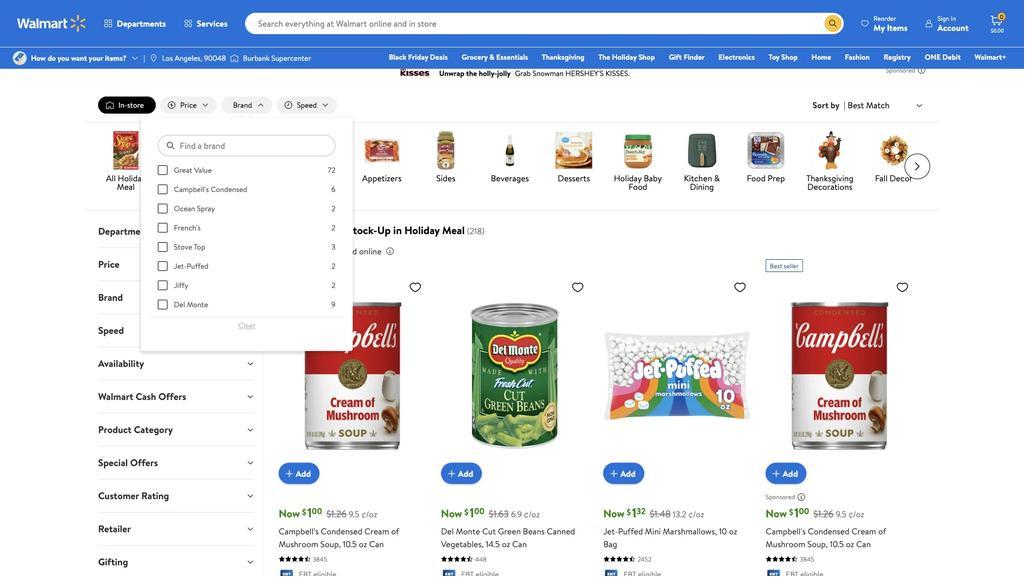 Task type: vqa. For each thing, say whether or not it's contained in the screenshot.


Task type: describe. For each thing, give the bounding box(es) containing it.
fresh & frozen produce link
[[290, 131, 346, 202]]

holiday baby food link
[[611, 131, 666, 193]]

& for frozen
[[326, 172, 332, 184]]

puffed inside group
[[187, 261, 209, 271]]

1 inside now $ 1 00 $1.63 6.9 ¢/oz del monte cut green beans canned vegetables, 14.5 oz can
[[470, 504, 475, 522]]

walmart cash offers button
[[90, 381, 263, 413]]

best for best match
[[848, 99, 865, 111]]

ocean
[[174, 203, 195, 214]]

special offers tab
[[90, 447, 263, 479]]

sign in account
[[938, 14, 969, 33]]

 image for how do you want your items?
[[13, 51, 27, 65]]

sponsored for ad disclaimer and feedback for skylinedisplayad icon
[[887, 65, 916, 74]]

$1.48
[[650, 508, 671, 521]]

campbell's condensed cream of mushroom soup, 10.5 oz can image for sign in to add to favorites list, campbell's condensed cream of mushroom soup, 10.5 oz can image
[[766, 277, 914, 476]]

toy shop link
[[764, 51, 803, 63]]

monte inside now $ 1 00 $1.63 6.9 ¢/oz del monte cut green beans canned vegetables, 14.5 oz can
[[456, 526, 481, 537]]

10.5 for ebt icon corresponding to sign in to add to favorites list, campbell's condensed cream of mushroom soup, 10.5 oz can icon
[[343, 538, 357, 550]]

price when purchased online
[[277, 246, 382, 257]]

value
[[194, 165, 212, 175]]

$ for second ebt icon
[[465, 506, 469, 518]]

main dishes link
[[162, 131, 218, 185]]

32
[[637, 506, 646, 518]]

holiday baby food
[[614, 172, 662, 193]]

beans
[[523, 526, 545, 537]]

thanksgiving appetizers image
[[363, 131, 401, 170]]

product category button
[[90, 414, 263, 446]]

home
[[812, 52, 832, 62]]

thanksgiving decorations image
[[811, 131, 850, 170]]

holiday baby food image
[[619, 131, 658, 170]]

$1.26 for campbell's condensed cream of mushroom soup, 10.5 oz can image corresponding to sign in to add to favorites list, campbell's condensed cream of mushroom soup, 10.5 oz can icon
[[327, 508, 347, 521]]

departments inside tab
[[98, 225, 154, 238]]

1 1 from the left
[[308, 504, 312, 522]]

one debit
[[925, 52, 961, 62]]

now $ 1 00 $1.63 6.9 ¢/oz del monte cut green beans canned vegetables, 14.5 oz can
[[441, 504, 576, 550]]

walmart cash offers
[[98, 390, 186, 404]]

legal information image
[[386, 247, 395, 256]]

angeles,
[[175, 53, 202, 63]]

stove top
[[174, 242, 206, 252]]

reorder my items
[[874, 14, 908, 33]]

speed button inside sort and filter section 'element'
[[277, 97, 337, 114]]

services
[[197, 18, 228, 29]]

now for ebt icon associated with sign in to add to favorites list, campbell's condensed cream of mushroom soup, 10.5 oz can image
[[766, 506, 788, 521]]

price tab
[[90, 248, 263, 281]]

registry link
[[879, 51, 916, 63]]

dishes
[[188, 172, 212, 184]]

seasonal
[[126, 39, 154, 49]]

0 vertical spatial departments
[[117, 18, 166, 29]]

thanksgiving sides image
[[427, 131, 465, 170]]

all holiday meal link
[[98, 131, 154, 193]]

¢/oz for ebt icon corresponding to sign in to add to favorites list, campbell's condensed cream of mushroom soup, 10.5 oz can icon
[[362, 509, 378, 520]]

services button
[[175, 11, 237, 36]]

toy
[[769, 52, 780, 62]]

availability tab
[[90, 348, 263, 380]]

my
[[874, 22, 886, 33]]

2452
[[638, 555, 652, 564]]

decorations
[[808, 181, 853, 193]]

dining
[[690, 181, 714, 193]]

del inside group
[[174, 299, 185, 310]]

bag
[[604, 538, 618, 550]]

add for sign in to add to favorites list, jet-puffed mini marshmallows, 10 oz bag 'image'
[[621, 468, 636, 480]]

mushroom for ebt icon corresponding to sign in to add to favorites list, campbell's condensed cream of mushroom soup, 10.5 oz can icon
[[279, 538, 318, 550]]

1 / from the left
[[119, 39, 122, 49]]

gifting
[[98, 556, 128, 569]]

main
[[168, 172, 186, 184]]

holiday food link
[[194, 39, 236, 49]]

all holiday meal
[[106, 172, 146, 193]]

thanksgiving pantry stock-up image
[[235, 131, 273, 170]]

sign in to add to favorites list, del monte cut green beans canned vegetables, 14.5 oz can image
[[572, 281, 585, 294]]

shop inside toy shop link
[[782, 52, 798, 62]]

you
[[58, 53, 69, 63]]

jet- inside group
[[174, 261, 187, 271]]

thanksgiving link
[[538, 51, 590, 63]]

green
[[498, 526, 521, 537]]

add button for campbell's condensed cream of mushroom soup, 10.5 oz can image corresponding to sign in to add to favorites list, campbell's condensed cream of mushroom soup, 10.5 oz can icon
[[279, 463, 320, 484]]

1 vertical spatial brand button
[[90, 281, 263, 314]]

3845 for sign in to add to favorites list, campbell's condensed cream of mushroom soup, 10.5 oz can icon
[[313, 555, 327, 564]]

Find a brand search field
[[158, 135, 336, 156]]

thanksgiving decorations
[[807, 172, 854, 193]]

holiday pantry stock-up in holiday meal (218)
[[277, 223, 485, 238]]

ebt image for sign in to add to favorites list, campbell's condensed cream of mushroom soup, 10.5 oz can icon
[[279, 570, 295, 576]]

in-
[[118, 100, 127, 110]]

offers inside special offers dropdown button
[[130, 456, 158, 470]]

black friday deals
[[389, 52, 448, 62]]

customer rating tab
[[90, 480, 263, 512]]

add button for jet-puffed mini marshmallows, 10 oz bag image
[[604, 463, 645, 484]]

$ for ebt icon associated with sign in to add to favorites list, campbell's condensed cream of mushroom soup, 10.5 oz can image
[[790, 506, 794, 518]]

brand inside sort and filter section 'element'
[[233, 100, 252, 110]]

cash
[[136, 390, 156, 404]]

holiday pantry stock-up link
[[301, 39, 380, 49]]

walmart image
[[17, 15, 86, 32]]

(218)
[[467, 225, 485, 237]]

price inside tab
[[98, 258, 119, 271]]

brand inside tab
[[98, 291, 123, 304]]

1 vertical spatial departments button
[[90, 215, 263, 248]]

online
[[359, 246, 382, 257]]

walmart+
[[975, 52, 1007, 62]]

9.5 for sign in to add to favorites list, campbell's condensed cream of mushroom soup, 10.5 oz can image
[[836, 509, 847, 520]]

appetizers link
[[354, 131, 410, 185]]

account
[[938, 22, 969, 33]]

home link
[[807, 51, 837, 63]]

of for campbell's condensed cream of mushroom soup, 10.5 oz can image for sign in to add to favorites list, campbell's condensed cream of mushroom soup, 10.5 oz can image
[[879, 526, 887, 537]]

offers inside walmart cash offers dropdown button
[[159, 390, 186, 404]]

del inside now $ 1 00 $1.63 6.9 ¢/oz del monte cut green beans canned vegetables, 14.5 oz can
[[441, 526, 454, 537]]

holiday up burbank in the top left of the page
[[248, 39, 272, 49]]

ad disclaimer and feedback for skylinedisplayad image
[[918, 66, 927, 74]]

los
[[162, 53, 173, 63]]

food inside holiday baby food
[[629, 181, 648, 193]]

ad disclaimer and feedback for ingridsponsoredproducts image
[[798, 493, 806, 502]]

now for ebt image
[[604, 506, 625, 521]]

fashion link
[[841, 51, 875, 63]]

burbank supercenter
[[243, 53, 311, 63]]

cut
[[483, 526, 496, 537]]

add button for campbell's condensed cream of mushroom soup, 10.5 oz can image for sign in to add to favorites list, campbell's condensed cream of mushroom soup, 10.5 oz can image
[[766, 463, 807, 484]]

stove
[[174, 242, 192, 252]]

1 vertical spatial stock-
[[348, 223, 378, 238]]

category
[[134, 423, 173, 437]]

items
[[888, 22, 908, 33]]

do
[[48, 53, 56, 63]]

puffed inside now $ 1 32 $1.48 13.2 ¢/oz jet-puffed mini marshmallows, 10 oz bag
[[619, 526, 643, 537]]

add to cart image for $1.48
[[608, 467, 621, 480]]

all
[[106, 172, 116, 184]]

2 for jet-puffed
[[332, 261, 336, 271]]

toy shop
[[769, 52, 798, 62]]

3845 for sign in to add to favorites list, campbell's condensed cream of mushroom soup, 10.5 oz can image
[[800, 555, 815, 564]]

soup, for ebt icon corresponding to sign in to add to favorites list, campbell's condensed cream of mushroom soup, 10.5 oz can icon
[[321, 538, 341, 550]]

0 horizontal spatial grocery
[[156, 39, 182, 49]]

gifting button
[[90, 546, 263, 576]]

fresh & frozen produce
[[303, 172, 334, 201]]

condensed for campbell's condensed cream of mushroom soup, 10.5 oz can image corresponding to sign in to add to favorites list, campbell's condensed cream of mushroom soup, 10.5 oz can icon
[[321, 526, 363, 537]]

availability button
[[90, 348, 263, 380]]

fashion
[[846, 52, 870, 62]]

sign
[[938, 14, 950, 23]]

can for ebt icon corresponding to sign in to add to favorites list, campbell's condensed cream of mushroom soup, 10.5 oz can icon
[[369, 538, 384, 550]]

friday
[[409, 52, 428, 62]]

Walmart Site-Wide search field
[[245, 13, 844, 34]]

90048
[[204, 53, 226, 63]]

9.5 for sign in to add to favorites list, campbell's condensed cream of mushroom soup, 10.5 oz can icon
[[349, 509, 360, 520]]

add button for del monte cut green beans canned vegetables, 14.5 oz can image
[[441, 463, 482, 484]]

1 vertical spatial pantry
[[314, 223, 345, 238]]

now $ 1 32 $1.48 13.2 ¢/oz jet-puffed mini marshmallows, 10 oz bag
[[604, 504, 738, 550]]

Search search field
[[245, 13, 844, 34]]

add for sign in to add to favorites list, campbell's condensed cream of mushroom soup, 10.5 oz can image
[[783, 468, 799, 480]]

& for essentials
[[490, 52, 495, 62]]

00 for sign in to add to favorites list, campbell's condensed cream of mushroom soup, 10.5 oz can icon
[[312, 506, 322, 518]]

match
[[867, 99, 890, 111]]

sides
[[437, 172, 456, 184]]

registry
[[884, 52, 912, 62]]

by
[[831, 99, 840, 111]]

oz inside now $ 1 32 $1.48 13.2 ¢/oz jet-puffed mini marshmallows, 10 oz bag
[[730, 526, 738, 537]]

14.5
[[486, 538, 500, 550]]

top
[[194, 242, 206, 252]]

in-store
[[118, 100, 144, 110]]

0 vertical spatial up
[[371, 39, 380, 49]]

2 for jiffy
[[332, 280, 336, 291]]

product category tab
[[90, 414, 263, 446]]

now $ 1 00 $1.26 9.5 ¢/oz campbell's condensed cream of mushroom soup, 10.5 oz can for ebt icon associated with sign in to add to favorites list, campbell's condensed cream of mushroom soup, 10.5 oz can image
[[766, 504, 887, 550]]

0 horizontal spatial |
[[144, 53, 145, 63]]

now $ 1 00 $1.26 9.5 ¢/oz campbell's condensed cream of mushroom soup, 10.5 oz can for ebt icon corresponding to sign in to add to favorites list, campbell's condensed cream of mushroom soup, 10.5 oz can icon
[[279, 504, 399, 550]]

holiday inside holiday baby food
[[614, 172, 642, 184]]

can inside now $ 1 00 $1.63 6.9 ¢/oz del monte cut green beans canned vegetables, 14.5 oz can
[[513, 538, 527, 550]]

clear
[[238, 320, 256, 331]]

13.2
[[673, 509, 687, 520]]

$0.00
[[992, 27, 1005, 34]]

thanksgiving for thanksgiving decorations
[[807, 172, 854, 184]]

0 vertical spatial meal
[[274, 39, 289, 49]]

los angeles, 90048
[[162, 53, 226, 63]]

food prep image
[[747, 131, 786, 170]]

customer rating button
[[90, 480, 263, 512]]

holiday up when
[[277, 223, 312, 238]]

mushroom for ebt icon associated with sign in to add to favorites list, campbell's condensed cream of mushroom soup, 10.5 oz can image
[[766, 538, 806, 550]]



Task type: locate. For each thing, give the bounding box(es) containing it.
1 vertical spatial best
[[771, 261, 783, 270]]

del down jiffy
[[174, 299, 185, 310]]

2 soup, from the left
[[808, 538, 829, 550]]

0 horizontal spatial del
[[174, 299, 185, 310]]

1 vertical spatial brand
[[98, 291, 123, 304]]

& inside kitchen & dining
[[715, 172, 720, 184]]

4 2 from the top
[[332, 280, 336, 291]]

3 add button from the left
[[604, 463, 645, 484]]

1 vertical spatial meal
[[117, 181, 135, 193]]

jet- up jiffy
[[174, 261, 187, 271]]

kitchen & dining link
[[675, 131, 730, 193]]

black
[[389, 52, 407, 62]]

reorder
[[874, 14, 897, 23]]

departments tab
[[90, 215, 263, 248]]

& right fresh at the left of page
[[326, 172, 332, 184]]

mushroom
[[279, 538, 318, 550], [766, 538, 806, 550]]

0 vertical spatial thanksgiving
[[542, 52, 585, 62]]

sort and filter section element
[[85, 88, 939, 122]]

best left seller
[[771, 261, 783, 270]]

0 horizontal spatial brand
[[98, 291, 123, 304]]

0 vertical spatial puffed
[[187, 261, 209, 271]]

0 horizontal spatial meal
[[117, 181, 135, 193]]

best for best seller
[[771, 261, 783, 270]]

1 horizontal spatial soup,
[[808, 538, 829, 550]]

special offers button
[[90, 447, 263, 479]]

 image down 'food / seasonal grocery / holiday food / holiday meal / holiday pantry stock-up'
[[230, 53, 239, 64]]

& left the essentials
[[490, 52, 495, 62]]

2 campbell's condensed cream of mushroom soup, 10.5 oz can image from the left
[[766, 277, 914, 476]]

cream for campbell's condensed cream of mushroom soup, 10.5 oz can image corresponding to sign in to add to favorites list, campbell's condensed cream of mushroom soup, 10.5 oz can icon
[[365, 526, 389, 537]]

1 horizontal spatial speed button
[[277, 97, 337, 114]]

0 vertical spatial grocery
[[156, 39, 182, 49]]

price
[[180, 100, 197, 110], [277, 246, 296, 257], [98, 258, 119, 271]]

4 $ from the left
[[790, 506, 794, 518]]

0 horizontal spatial thanksgiving
[[542, 52, 585, 62]]

meal left (218)
[[443, 223, 465, 238]]

puffed down 32
[[619, 526, 643, 537]]

3 can from the left
[[857, 538, 872, 550]]

speed tab
[[90, 314, 263, 347]]

thanksgiving decorations link
[[803, 131, 858, 193]]

2 up 9
[[332, 280, 336, 291]]

3
[[332, 242, 336, 252]]

3 1 from the left
[[632, 504, 637, 522]]

1 cream from the left
[[365, 526, 389, 537]]

None checkbox
[[158, 204, 168, 214], [158, 242, 168, 252], [158, 300, 168, 310], [158, 204, 168, 214], [158, 242, 168, 252], [158, 300, 168, 310]]

$ for ebt icon corresponding to sign in to add to favorites list, campbell's condensed cream of mushroom soup, 10.5 oz can icon
[[302, 506, 306, 518]]

retailer tab
[[90, 513, 263, 546]]

electronics link
[[714, 51, 760, 63]]

add button
[[279, 463, 320, 484], [441, 463, 482, 484], [604, 463, 645, 484], [766, 463, 807, 484]]

campbell's inside group
[[174, 184, 209, 195]]

4 ¢/oz from the left
[[849, 509, 865, 520]]

2 vertical spatial meal
[[443, 223, 465, 238]]

$ inside now $ 1 00 $1.63 6.9 ¢/oz del monte cut green beans canned vegetables, 14.5 oz can
[[465, 506, 469, 518]]

canned
[[547, 526, 576, 537]]

¢/oz for second ebt icon
[[524, 509, 540, 520]]

0 horizontal spatial now $ 1 00 $1.26 9.5 ¢/oz campbell's condensed cream of mushroom soup, 10.5 oz can
[[279, 504, 399, 550]]

1 add from the left
[[296, 468, 311, 480]]

3 add from the left
[[621, 468, 636, 480]]

1 horizontal spatial shop
[[782, 52, 798, 62]]

0 vertical spatial offers
[[159, 390, 186, 404]]

essentials
[[497, 52, 528, 62]]

holiday right 'all'
[[118, 172, 146, 184]]

sponsored
[[887, 65, 916, 74], [766, 493, 796, 502]]

mini
[[645, 526, 661, 537]]

3 now from the left
[[604, 506, 625, 521]]

0 vertical spatial departments button
[[95, 11, 175, 36]]

holiday right the
[[613, 52, 637, 62]]

0 horizontal spatial monte
[[187, 299, 208, 310]]

burbank
[[243, 53, 270, 63]]

ebt image for sign in to add to favorites list, campbell's condensed cream of mushroom soup, 10.5 oz can image
[[766, 570, 782, 576]]

now for ebt icon corresponding to sign in to add to favorites list, campbell's condensed cream of mushroom soup, 10.5 oz can icon
[[279, 506, 300, 521]]

00
[[312, 506, 322, 518], [475, 506, 485, 518], [799, 506, 810, 518]]

| right by
[[844, 99, 846, 111]]

1 horizontal spatial mushroom
[[766, 538, 806, 550]]

1 horizontal spatial monte
[[456, 526, 481, 537]]

0 horizontal spatial cream
[[365, 526, 389, 537]]

3 ¢/oz from the left
[[689, 509, 705, 520]]

jet-puffed mini marshmallows, 10 oz bag image
[[604, 277, 751, 476]]

best right by
[[848, 99, 865, 111]]

appetizers
[[362, 172, 402, 184]]

1 2 from the top
[[332, 203, 336, 214]]

1 $1.26 from the left
[[327, 508, 347, 521]]

jet- up bag at the right of page
[[604, 526, 619, 537]]

1 horizontal spatial ebt image
[[441, 570, 457, 576]]

thanksgiving
[[542, 52, 585, 62], [807, 172, 854, 184]]

purchased
[[319, 246, 357, 257]]

campbell's for campbell's condensed cream of mushroom soup, 10.5 oz can image for sign in to add to favorites list, campbell's condensed cream of mushroom soup, 10.5 oz can image
[[766, 526, 806, 537]]

1 horizontal spatial jet-
[[604, 526, 619, 537]]

in
[[394, 223, 402, 238]]

0 horizontal spatial condensed
[[211, 184, 248, 195]]

0 horizontal spatial sponsored
[[766, 493, 796, 502]]

& right dining
[[715, 172, 720, 184]]

sponsored down registry
[[887, 65, 916, 74]]

speed up thanksgiving fresh & frozen produce image
[[297, 100, 317, 110]]

search icon image
[[829, 19, 838, 28]]

1 vertical spatial del
[[441, 526, 454, 537]]

beverages
[[491, 172, 529, 184]]

2 now $ 1 00 $1.26 9.5 ¢/oz campbell's condensed cream of mushroom soup, 10.5 oz can from the left
[[766, 504, 887, 550]]

1 horizontal spatial 9.5
[[836, 509, 847, 520]]

the holiday shop
[[599, 52, 655, 62]]

1 horizontal spatial now $ 1 00 $1.26 9.5 ¢/oz campbell's condensed cream of mushroom soup, 10.5 oz can
[[766, 504, 887, 550]]

del monte
[[174, 299, 208, 310]]

ocean spray
[[174, 203, 215, 214]]

0 horizontal spatial add to cart image
[[446, 467, 458, 480]]

2 horizontal spatial campbell's
[[766, 526, 806, 537]]

4 now from the left
[[766, 506, 788, 521]]

now for second ebt icon
[[441, 506, 463, 521]]

group
[[158, 165, 336, 549]]

food up 90048
[[220, 39, 236, 49]]

condensed inside group
[[211, 184, 248, 195]]

 image for burbank supercenter
[[230, 53, 239, 64]]

1 9.5 from the left
[[349, 509, 360, 520]]

monte up vegetables,
[[456, 526, 481, 537]]

3845
[[313, 555, 327, 564], [800, 555, 815, 564]]

2 up 3
[[332, 223, 336, 233]]

monte down jiffy
[[187, 299, 208, 310]]

0 vertical spatial stock-
[[350, 39, 371, 49]]

1 horizontal spatial 10.5
[[831, 538, 845, 550]]

None checkbox
[[158, 166, 168, 175], [158, 185, 168, 194], [158, 223, 168, 233], [158, 262, 168, 271], [158, 281, 168, 290], [158, 166, 168, 175], [158, 185, 168, 194], [158, 223, 168, 233], [158, 262, 168, 271], [158, 281, 168, 290]]

0 horizontal spatial speed button
[[90, 314, 263, 347]]

0
[[1000, 12, 1004, 21]]

2 horizontal spatial can
[[857, 538, 872, 550]]

0 vertical spatial price button
[[160, 97, 217, 114]]

sides link
[[418, 131, 474, 185]]

2 can from the left
[[513, 538, 527, 550]]

seller
[[784, 261, 799, 270]]

gift
[[669, 52, 682, 62]]

1 horizontal spatial |
[[844, 99, 846, 111]]

meal up burbank supercenter
[[274, 39, 289, 49]]

monte inside group
[[187, 299, 208, 310]]

1 horizontal spatial price
[[180, 100, 197, 110]]

price inside sort and filter section 'element'
[[180, 100, 197, 110]]

thanksgiving fresh & frozen produce image
[[299, 131, 337, 170]]

next slide for chipmodulewithimages list image
[[905, 154, 931, 179]]

1 vertical spatial offers
[[130, 456, 158, 470]]

campbell's for campbell's condensed cream of mushroom soup, 10.5 oz can image corresponding to sign in to add to favorites list, campbell's condensed cream of mushroom soup, 10.5 oz can icon
[[279, 526, 319, 537]]

1 vertical spatial departments
[[98, 225, 154, 238]]

ebt image
[[279, 570, 295, 576], [441, 570, 457, 576], [766, 570, 782, 576]]

holiday up the supercenter
[[301, 39, 325, 49]]

 image left "how"
[[13, 51, 27, 65]]

shop inside the holiday shop link
[[639, 52, 655, 62]]

campbell's condensed cream of mushroom soup, 10.5 oz can image for sign in to add to favorites list, campbell's condensed cream of mushroom soup, 10.5 oz can icon
[[279, 277, 426, 476]]

1 inside now $ 1 32 $1.48 13.2 ¢/oz jet-puffed mini marshmallows, 10 oz bag
[[632, 504, 637, 522]]

0 horizontal spatial best
[[771, 261, 783, 270]]

ebt image
[[604, 570, 620, 576]]

walmart cash offers tab
[[90, 381, 263, 413]]

1 horizontal spatial  image
[[230, 53, 239, 64]]

4 add from the left
[[783, 468, 799, 480]]

campbell's condensed cream of mushroom soup, 10.5 oz can image
[[279, 277, 426, 476], [766, 277, 914, 476]]

2 mushroom from the left
[[766, 538, 806, 550]]

rating
[[141, 490, 169, 503]]

items?
[[105, 53, 127, 63]]

del up vegetables,
[[441, 526, 454, 537]]

2 now from the left
[[441, 506, 463, 521]]

shop left gift
[[639, 52, 655, 62]]

holiday up 90048
[[194, 39, 218, 49]]

2 for ocean spray
[[332, 203, 336, 214]]

brand tab
[[90, 281, 263, 314]]

meal
[[274, 39, 289, 49], [117, 181, 135, 193], [443, 223, 465, 238]]

1 now from the left
[[279, 506, 300, 521]]

cream for campbell's condensed cream of mushroom soup, 10.5 oz can image for sign in to add to favorites list, campbell's condensed cream of mushroom soup, 10.5 oz can image
[[852, 526, 877, 537]]

0 horizontal spatial 00
[[312, 506, 322, 518]]

¢/oz for ebt icon associated with sign in to add to favorites list, campbell's condensed cream of mushroom soup, 10.5 oz can image
[[849, 509, 865, 520]]

2 $ from the left
[[465, 506, 469, 518]]

departments button down ocean
[[90, 215, 263, 248]]

6.9
[[511, 509, 522, 520]]

sort by |
[[813, 99, 846, 111]]

best seller
[[771, 261, 799, 270]]

2 ¢/oz from the left
[[524, 509, 540, 520]]

1 horizontal spatial del
[[441, 526, 454, 537]]

thanksgiving down thanksgiving decorations image at the top right of page
[[807, 172, 854, 184]]

3 add to cart image from the left
[[771, 467, 783, 480]]

1 horizontal spatial campbell's condensed cream of mushroom soup, 10.5 oz can image
[[766, 277, 914, 476]]

speed up availability
[[98, 324, 124, 337]]

1 add to cart image from the left
[[446, 467, 458, 480]]

speed inside sort and filter section 'element'
[[297, 100, 317, 110]]

brand
[[233, 100, 252, 110], [98, 291, 123, 304]]

supercenter
[[272, 53, 311, 63]]

1 horizontal spatial can
[[513, 538, 527, 550]]

1 ¢/oz from the left
[[362, 509, 378, 520]]

1 add button from the left
[[279, 463, 320, 484]]

debit
[[943, 52, 961, 62]]

0 vertical spatial brand button
[[221, 97, 273, 114]]

2 1 from the left
[[470, 504, 475, 522]]

3 $ from the left
[[627, 506, 631, 518]]

$ for ebt image
[[627, 506, 631, 518]]

best inside "dropdown button"
[[848, 99, 865, 111]]

00 for sign in to add to favorites list, campbell's condensed cream of mushroom soup, 10.5 oz can image
[[799, 506, 810, 518]]

2 $1.26 from the left
[[814, 508, 834, 521]]

1 vertical spatial sponsored
[[766, 493, 796, 502]]

brand button up find a brand search field
[[221, 97, 273, 114]]

group containing great value
[[158, 165, 336, 549]]

1 horizontal spatial campbell's
[[279, 526, 319, 537]]

del monte cut green beans canned vegetables, 14.5 oz can image
[[441, 277, 589, 476]]

1 vertical spatial up
[[378, 223, 391, 238]]

2 cream from the left
[[852, 526, 877, 537]]

0 vertical spatial best
[[848, 99, 865, 111]]

holiday
[[194, 39, 218, 49], [248, 39, 272, 49], [301, 39, 325, 49], [613, 52, 637, 62], [118, 172, 146, 184], [614, 172, 642, 184], [277, 223, 312, 238], [405, 223, 440, 238]]

sign in to add to favorites list, campbell's condensed cream of mushroom soup, 10.5 oz can image
[[409, 281, 422, 294]]

grocery right deals
[[462, 52, 488, 62]]

holiday left baby
[[614, 172, 642, 184]]

1 horizontal spatial sponsored
[[887, 65, 916, 74]]

departments up the seasonal
[[117, 18, 166, 29]]

clear button
[[158, 317, 336, 334]]

store
[[127, 100, 144, 110]]

00 inside now $ 1 00 $1.63 6.9 ¢/oz del monte cut green beans canned vegetables, 14.5 oz can
[[475, 506, 485, 518]]

condensed for campbell's condensed cream of mushroom soup, 10.5 oz can image for sign in to add to favorites list, campbell's condensed cream of mushroom soup, 10.5 oz can image
[[808, 526, 850, 537]]

& for dining
[[715, 172, 720, 184]]

marshmallows,
[[663, 526, 718, 537]]

2 down 6
[[332, 203, 336, 214]]

1 horizontal spatial thanksgiving
[[807, 172, 854, 184]]

1 horizontal spatial meal
[[274, 39, 289, 49]]

1 horizontal spatial brand
[[233, 100, 252, 110]]

¢/oz for ebt image
[[689, 509, 705, 520]]

thanksgiving desserts image
[[555, 131, 594, 170]]

oz inside now $ 1 00 $1.63 6.9 ¢/oz del monte cut green beans canned vegetables, 14.5 oz can
[[502, 538, 511, 550]]

2 down purchased at the left top
[[332, 261, 336, 271]]

grocery up the los
[[156, 39, 182, 49]]

$ inside now $ 1 32 $1.48 13.2 ¢/oz jet-puffed mini marshmallows, 10 oz bag
[[627, 506, 631, 518]]

1 ebt image from the left
[[279, 570, 295, 576]]

2 vertical spatial price
[[98, 258, 119, 271]]

0 horizontal spatial mushroom
[[279, 538, 318, 550]]

¢/oz inside now $ 1 32 $1.48 13.2 ¢/oz jet-puffed mini marshmallows, 10 oz bag
[[689, 509, 705, 520]]

1 now $ 1 00 $1.26 9.5 ¢/oz campbell's condensed cream of mushroom soup, 10.5 oz can from the left
[[279, 504, 399, 550]]

sign in to add to favorites list, jet-puffed mini marshmallows, 10 oz bag image
[[734, 281, 747, 294]]

0 horizontal spatial 3845
[[313, 555, 327, 564]]

1 mushroom from the left
[[279, 538, 318, 550]]

food up "items?"
[[98, 39, 115, 49]]

add to cart image
[[283, 467, 296, 480]]

0 horizontal spatial soup,
[[321, 538, 341, 550]]

product
[[98, 423, 132, 437]]

0 horizontal spatial &
[[326, 172, 332, 184]]

stock-
[[350, 39, 371, 49], [348, 223, 378, 238]]

shop
[[639, 52, 655, 62], [782, 52, 798, 62]]

0 horizontal spatial $1.26
[[327, 508, 347, 521]]

cream
[[365, 526, 389, 537], [852, 526, 877, 537]]

$1.26 for campbell's condensed cream of mushroom soup, 10.5 oz can image for sign in to add to favorites list, campbell's condensed cream of mushroom soup, 10.5 oz can image
[[814, 508, 834, 521]]

1 vertical spatial price
[[277, 246, 296, 257]]

3 2 from the top
[[332, 261, 336, 271]]

meal inside "all holiday meal"
[[117, 181, 135, 193]]

0 horizontal spatial  image
[[13, 51, 27, 65]]

food left the 'prep'
[[747, 172, 766, 184]]

jet-
[[174, 261, 187, 271], [604, 526, 619, 537]]

thanksgiving main dishes image
[[171, 131, 209, 170]]

3 00 from the left
[[799, 506, 810, 518]]

now inside now $ 1 32 $1.48 13.2 ¢/oz jet-puffed mini marshmallows, 10 oz bag
[[604, 506, 625, 521]]

$
[[302, 506, 306, 518], [465, 506, 469, 518], [627, 506, 631, 518], [790, 506, 794, 518]]

4 1 from the left
[[795, 504, 799, 522]]

1 campbell's condensed cream of mushroom soup, 10.5 oz can image from the left
[[279, 277, 426, 476]]

1 vertical spatial thanksgiving
[[807, 172, 854, 184]]

main dishes
[[168, 172, 212, 184]]

0 horizontal spatial puffed
[[187, 261, 209, 271]]

want
[[71, 53, 87, 63]]

desserts link
[[547, 131, 602, 185]]

2 ebt image from the left
[[441, 570, 457, 576]]

6
[[332, 184, 336, 195]]

customer
[[98, 490, 139, 503]]

fall decor image
[[875, 131, 914, 170]]

all thanksgiving image
[[107, 131, 145, 170]]

shop right toy
[[782, 52, 798, 62]]

4 add button from the left
[[766, 463, 807, 484]]

departments down "all holiday meal"
[[98, 225, 154, 238]]

now inside now $ 1 00 $1.63 6.9 ¢/oz del monte cut green beans canned vegetables, 14.5 oz can
[[441, 506, 463, 521]]

2 add to cart image from the left
[[608, 467, 621, 480]]

puffed down top
[[187, 261, 209, 271]]

special offers
[[98, 456, 158, 470]]

2 10.5 from the left
[[831, 538, 845, 550]]

food inside 'food prep' link
[[747, 172, 766, 184]]

spray
[[197, 203, 215, 214]]

in-store button
[[98, 97, 156, 114]]

1 can from the left
[[369, 538, 384, 550]]

how
[[31, 53, 46, 63]]

2 / from the left
[[187, 39, 190, 49]]

offers right special
[[130, 456, 158, 470]]

soup, for ebt icon associated with sign in to add to favorites list, campbell's condensed cream of mushroom soup, 10.5 oz can image
[[808, 538, 829, 550]]

gifting tab
[[90, 546, 263, 576]]

speed button up thanksgiving fresh & frozen produce image
[[277, 97, 337, 114]]

monte
[[187, 299, 208, 310], [456, 526, 481, 537]]

0 horizontal spatial 10.5
[[343, 538, 357, 550]]

1 vertical spatial price button
[[90, 248, 263, 281]]

¢/oz inside now $ 1 00 $1.63 6.9 ¢/oz del monte cut green beans canned vegetables, 14.5 oz can
[[524, 509, 540, 520]]

/ right food link
[[119, 39, 122, 49]]

condensed
[[211, 184, 248, 195], [321, 526, 363, 537], [808, 526, 850, 537]]

1 3845 from the left
[[313, 555, 327, 564]]

0 vertical spatial speed button
[[277, 97, 337, 114]]

departments button up the seasonal
[[95, 11, 175, 36]]

0 vertical spatial del
[[174, 299, 185, 310]]

2 for french's
[[332, 223, 336, 233]]

gift finder
[[669, 52, 705, 62]]

oz
[[730, 526, 738, 537], [359, 538, 367, 550], [502, 538, 511, 550], [847, 538, 855, 550]]

add to cart image for $1.63
[[446, 467, 458, 480]]

holiday meal link
[[248, 39, 289, 49]]

0 horizontal spatial price
[[98, 258, 119, 271]]

add to cart image
[[446, 467, 458, 480], [608, 467, 621, 480], [771, 467, 783, 480]]

2 horizontal spatial &
[[715, 172, 720, 184]]

speed inside tab
[[98, 324, 124, 337]]

1 vertical spatial speed button
[[90, 314, 263, 347]]

0 vertical spatial monte
[[187, 299, 208, 310]]

3 / from the left
[[241, 39, 243, 49]]

thanksgiving down search search field
[[542, 52, 585, 62]]

/ up burbank in the top left of the page
[[241, 39, 243, 49]]

holiday right "in" in the left top of the page
[[405, 223, 440, 238]]

availability
[[98, 357, 144, 370]]

2 add from the left
[[458, 468, 474, 480]]

1 vertical spatial monte
[[456, 526, 481, 537]]

2 2 from the top
[[332, 223, 336, 233]]

0 horizontal spatial jet-
[[174, 261, 187, 271]]

1 of from the left
[[391, 526, 399, 537]]

del
[[174, 299, 185, 310], [441, 526, 454, 537]]

2 00 from the left
[[475, 506, 485, 518]]

fall decor
[[876, 172, 913, 184]]

food prep
[[747, 172, 786, 184]]

kitchen & dining image
[[683, 131, 722, 170]]

add for sign in to add to favorites list, del monte cut green beans canned vegetables, 14.5 oz can "image"
[[458, 468, 474, 480]]

2 shop from the left
[[782, 52, 798, 62]]

holiday inside "all holiday meal"
[[118, 172, 146, 184]]

thanksgiving beverages image
[[491, 131, 529, 170]]

product category
[[98, 423, 173, 437]]

0 vertical spatial |
[[144, 53, 145, 63]]

thanksgiving for thanksgiving
[[542, 52, 585, 62]]

1 horizontal spatial $1.26
[[814, 508, 834, 521]]

/ up angeles,
[[187, 39, 190, 49]]

add for sign in to add to favorites list, campbell's condensed cream of mushroom soup, 10.5 oz can icon
[[296, 468, 311, 480]]

2 add button from the left
[[441, 463, 482, 484]]

2 horizontal spatial price
[[277, 246, 296, 257]]

customer rating
[[98, 490, 169, 503]]

$1.26
[[327, 508, 347, 521], [814, 508, 834, 521]]

1 horizontal spatial 00
[[475, 506, 485, 518]]

meal right 'all'
[[117, 181, 135, 193]]

0 vertical spatial pantry
[[327, 39, 348, 49]]

10.5 for ebt icon associated with sign in to add to favorites list, campbell's condensed cream of mushroom soup, 10.5 oz can image
[[831, 538, 845, 550]]

1 shop from the left
[[639, 52, 655, 62]]

| inside sort and filter section 'element'
[[844, 99, 846, 111]]

2 horizontal spatial ebt image
[[766, 570, 782, 576]]

1 horizontal spatial condensed
[[321, 526, 363, 537]]

1 $ from the left
[[302, 506, 306, 518]]

& inside the fresh & frozen produce
[[326, 172, 332, 184]]

2 of from the left
[[879, 526, 887, 537]]

food down "holiday baby food" image
[[629, 181, 648, 193]]

 image
[[13, 51, 27, 65], [230, 53, 239, 64]]

prep
[[768, 172, 786, 184]]

2 3845 from the left
[[800, 555, 815, 564]]

0 vertical spatial speed
[[297, 100, 317, 110]]

retailer
[[98, 523, 131, 536]]

soup,
[[321, 538, 341, 550], [808, 538, 829, 550]]

sponsored left ad disclaimer and feedback for ingridsponsoredproducts icon in the bottom of the page
[[766, 493, 796, 502]]

2 horizontal spatial 00
[[799, 506, 810, 518]]

speed button down del monte
[[90, 314, 263, 347]]

0 vertical spatial price
[[180, 100, 197, 110]]

1 soup, from the left
[[321, 538, 341, 550]]

3 ebt image from the left
[[766, 570, 782, 576]]

brand button down 'price' tab at the top
[[90, 281, 263, 314]]

1 10.5 from the left
[[343, 538, 357, 550]]

jet- inside now $ 1 32 $1.48 13.2 ¢/oz jet-puffed mini marshmallows, 10 oz bag
[[604, 526, 619, 537]]

decor
[[890, 172, 913, 184]]

4 / from the left
[[294, 39, 296, 49]]

2 9.5 from the left
[[836, 509, 847, 520]]

of for campbell's condensed cream of mushroom soup, 10.5 oz can image corresponding to sign in to add to favorites list, campbell's condensed cream of mushroom soup, 10.5 oz can icon
[[391, 526, 399, 537]]

 image
[[149, 54, 158, 62]]

price button inside sort and filter section 'element'
[[160, 97, 217, 114]]

sign in to add to favorites list, campbell's condensed cream of mushroom soup, 10.5 oz can image
[[897, 281, 910, 294]]

1 vertical spatial jet-
[[604, 526, 619, 537]]

sponsored for ad disclaimer and feedback for ingridsponsoredproducts icon in the bottom of the page
[[766, 493, 796, 502]]

1 vertical spatial |
[[844, 99, 846, 111]]

when
[[298, 246, 317, 257]]

| down the seasonal
[[144, 53, 145, 63]]

can for ebt icon associated with sign in to add to favorites list, campbell's condensed cream of mushroom soup, 10.5 oz can image
[[857, 538, 872, 550]]

0 horizontal spatial campbell's condensed cream of mushroom soup, 10.5 oz can image
[[279, 277, 426, 476]]

1 horizontal spatial speed
[[297, 100, 317, 110]]

0 horizontal spatial can
[[369, 538, 384, 550]]

offers right cash
[[159, 390, 186, 404]]

1 vertical spatial grocery
[[462, 52, 488, 62]]

/ up the supercenter
[[294, 39, 296, 49]]

price button
[[160, 97, 217, 114], [90, 248, 263, 281]]

1 horizontal spatial add to cart image
[[608, 467, 621, 480]]

0 horizontal spatial 9.5
[[349, 509, 360, 520]]

0 vertical spatial brand
[[233, 100, 252, 110]]

10
[[720, 526, 728, 537]]

your
[[89, 53, 103, 63]]

1 00 from the left
[[312, 506, 322, 518]]



